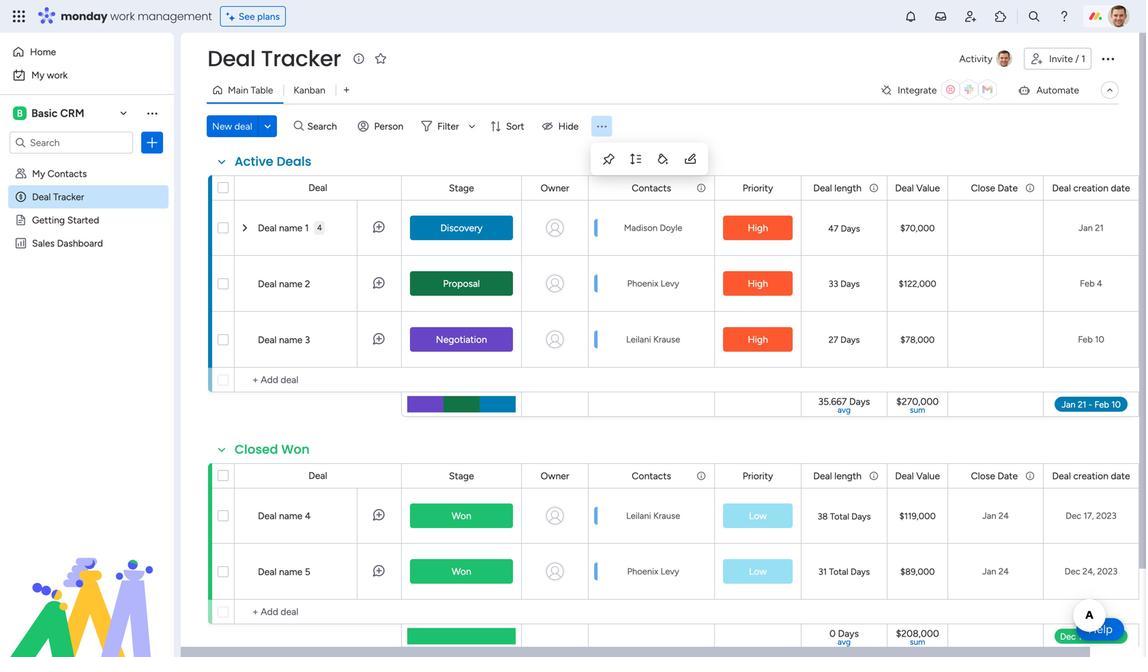 Task type: describe. For each thing, give the bounding box(es) containing it.
Active Deals field
[[231, 153, 315, 171]]

deal creation date for first deal creation date field
[[1052, 182, 1130, 194]]

$122,000
[[899, 278, 936, 289]]

33 days
[[829, 278, 860, 289]]

0 days avg
[[830, 628, 859, 647]]

2 priority from the top
[[743, 470, 773, 482]]

3 high from the top
[[748, 334, 768, 345]]

days right 38
[[852, 511, 871, 522]]

close for active deals
[[971, 182, 995, 194]]

date for closed won
[[998, 470, 1018, 482]]

column information image for the close date 'field' associated with closed won
[[1025, 470, 1036, 481]]

column information image for the close date 'field' for active deals
[[1025, 183, 1036, 193]]

person button
[[352, 115, 412, 137]]

1 jan 24 from the top
[[982, 510, 1009, 521]]

$78,000
[[901, 334, 935, 345]]

1 for invite / 1
[[1082, 53, 1086, 64]]

name for 3
[[279, 334, 303, 346]]

name for 2
[[279, 278, 303, 290]]

0 horizontal spatial deal tracker
[[32, 191, 84, 203]]

deal name 3
[[258, 334, 310, 346]]

length for first deal length field from the top
[[835, 182, 862, 194]]

my work option
[[8, 64, 166, 86]]

close date for closed won
[[971, 470, 1018, 482]]

table
[[251, 84, 273, 96]]

my for my contacts
[[32, 168, 45, 179]]

1 contacts field from the top
[[628, 180, 675, 195]]

workspace image
[[13, 106, 27, 121]]

days right 31
[[851, 566, 870, 577]]

1 phoenix from the top
[[627, 278, 659, 289]]

see
[[239, 11, 255, 22]]

date for active deals
[[998, 182, 1018, 194]]

invite / 1
[[1049, 53, 1086, 64]]

0 vertical spatial deal tracker
[[207, 43, 341, 74]]

deal name 5
[[258, 566, 310, 578]]

2
[[305, 278, 310, 290]]

activity
[[959, 53, 993, 64]]

basic
[[31, 107, 58, 120]]

close date for active deals
[[971, 182, 1018, 194]]

Search field
[[304, 117, 345, 136]]

workspace options image
[[145, 106, 159, 120]]

home link
[[8, 41, 166, 63]]

33
[[829, 278, 838, 289]]

contacts for first contacts field from the bottom
[[632, 470, 671, 482]]

3
[[305, 334, 310, 346]]

contacts inside list box
[[48, 168, 87, 179]]

Search in workspace field
[[29, 135, 114, 150]]

invite / 1 button
[[1024, 48, 1092, 70]]

my work
[[31, 69, 68, 81]]

angle down image
[[264, 121, 271, 131]]

hide
[[558, 120, 579, 132]]

low for deal name 4
[[749, 510, 767, 522]]

collapse board header image
[[1105, 85, 1116, 96]]

filter button
[[416, 115, 480, 137]]

stage for second stage field from the top of the page
[[449, 470, 474, 482]]

0
[[830, 628, 836, 639]]

home option
[[8, 41, 166, 63]]

b
[[17, 107, 23, 119]]

hide button
[[537, 115, 587, 137]]

integrate
[[898, 84, 937, 96]]

sort button
[[484, 115, 533, 137]]

closed
[[235, 441, 278, 458]]

+ Add deal text field
[[242, 604, 395, 620]]

24,
[[1083, 566, 1095, 577]]

creation for first deal creation date field
[[1073, 182, 1109, 194]]

discovery
[[440, 222, 483, 234]]

jan 21
[[1079, 222, 1104, 233]]

invite
[[1049, 53, 1073, 64]]

automate button
[[1012, 79, 1085, 101]]

1 leilani krause from the top
[[626, 334, 680, 345]]

days for 0
[[838, 628, 859, 639]]

avg for 35.667
[[838, 405, 851, 415]]

1 priority from the top
[[743, 182, 773, 194]]

main table
[[228, 84, 273, 96]]

public dashboard image
[[14, 237, 27, 250]]

closed won
[[235, 441, 310, 458]]

deal
[[235, 120, 252, 132]]

close date field for active deals
[[968, 180, 1021, 195]]

madison
[[624, 222, 658, 233]]

0 vertical spatial tracker
[[261, 43, 341, 74]]

help image
[[1058, 10, 1071, 23]]

low for deal name 5
[[749, 566, 767, 577]]

crm
[[60, 107, 84, 120]]

proposal
[[443, 278, 480, 289]]

21
[[1095, 222, 1104, 233]]

won inside closed won "field"
[[281, 441, 310, 458]]

47
[[828, 223, 839, 234]]

integrate button
[[875, 76, 1007, 104]]

monday work management
[[61, 9, 212, 24]]

total for 31
[[829, 566, 849, 577]]

27 days
[[829, 334, 860, 345]]

person
[[374, 120, 403, 132]]

$208,000
[[896, 628, 939, 639]]

5
[[305, 566, 310, 578]]

work for my
[[47, 69, 68, 81]]

dec 24, 2023
[[1065, 566, 1118, 577]]

1 priority field from the top
[[739, 180, 777, 195]]

2 leilani from the top
[[626, 510, 651, 521]]

management
[[138, 9, 212, 24]]

help button
[[1077, 618, 1124, 641]]

contacts for second contacts field from the bottom of the page
[[632, 182, 671, 194]]

started
[[67, 214, 99, 226]]

column information image for second contacts field from the bottom of the page
[[696, 183, 707, 193]]

sum for $208,000
[[910, 637, 925, 647]]

38
[[818, 511, 828, 522]]

27
[[829, 334, 838, 345]]

new
[[212, 120, 232, 132]]

feb 4
[[1080, 278, 1103, 289]]

lottie animation element
[[0, 519, 174, 657]]

2 krause from the top
[[653, 510, 680, 521]]

4 button
[[314, 200, 325, 256]]

won for 4
[[452, 510, 471, 522]]

owner for first 'owner' field
[[541, 182, 569, 194]]

deals
[[277, 153, 312, 170]]

won for 5
[[452, 566, 471, 577]]

2 24 from the top
[[999, 566, 1009, 577]]

getting
[[32, 214, 65, 226]]

deal name 2
[[258, 278, 310, 290]]

$70,000
[[900, 223, 935, 234]]

$270,000 sum
[[896, 396, 939, 415]]

feb for feb 4
[[1080, 278, 1095, 289]]

2 vertical spatial jan
[[982, 566, 996, 577]]

close date field for closed won
[[968, 468, 1021, 483]]

main table button
[[207, 79, 283, 101]]

activity button
[[954, 48, 1019, 70]]

date for 1st deal creation date field from the bottom of the page
[[1111, 470, 1130, 482]]

1 deal value field from the top
[[892, 180, 944, 195]]

sum for $270,000
[[910, 405, 925, 415]]

/
[[1075, 53, 1079, 64]]

1 stage field from the top
[[446, 180, 478, 195]]

search everything image
[[1028, 10, 1041, 23]]

2 deal value from the top
[[895, 470, 940, 482]]

$119,000
[[899, 511, 936, 522]]

negotiation
[[436, 334, 487, 345]]

deal name 4
[[258, 510, 311, 522]]

2 deal value field from the top
[[892, 468, 944, 483]]

home
[[30, 46, 56, 58]]



Task type: vqa. For each thing, say whether or not it's contained in the screenshot.
first heading from the bottom of the page
no



Task type: locate. For each thing, give the bounding box(es) containing it.
length up 38 total days
[[835, 470, 862, 482]]

1 vertical spatial jan
[[982, 510, 996, 521]]

0 vertical spatial contacts field
[[628, 180, 675, 195]]

deal length field up 38 total days
[[810, 468, 865, 483]]

2 levy from the top
[[661, 566, 679, 577]]

1 inside button
[[1082, 53, 1086, 64]]

0 vertical spatial length
[[835, 182, 862, 194]]

invite members image
[[964, 10, 978, 23]]

2 close from the top
[[971, 470, 995, 482]]

work inside option
[[47, 69, 68, 81]]

1 leilani from the top
[[626, 334, 651, 345]]

deal value up $70,000 on the top of page
[[895, 182, 940, 194]]

options image right the /
[[1100, 50, 1116, 67]]

my inside option
[[31, 69, 44, 81]]

35.667
[[818, 396, 847, 407]]

my down the home
[[31, 69, 44, 81]]

days right the 33
[[841, 278, 860, 289]]

deal value field up $70,000 on the top of page
[[892, 180, 944, 195]]

name left 4 button
[[279, 222, 303, 234]]

Contacts field
[[628, 180, 675, 195], [628, 468, 675, 483]]

1 vertical spatial dec
[[1065, 566, 1081, 577]]

1 date from the top
[[998, 182, 1018, 194]]

see plans button
[[220, 6, 286, 27]]

levy
[[661, 278, 679, 289], [661, 566, 679, 577]]

options image
[[1100, 50, 1116, 67], [145, 136, 159, 149]]

monday
[[61, 9, 108, 24]]

deal creation date for 1st deal creation date field from the bottom of the page
[[1052, 470, 1130, 482]]

5 name from the top
[[279, 566, 303, 578]]

leilani krause
[[626, 334, 680, 345], [626, 510, 680, 521]]

days for 33
[[841, 278, 860, 289]]

2 creation from the top
[[1073, 470, 1109, 482]]

sales
[[32, 237, 55, 249]]

1 avg from the top
[[838, 405, 851, 415]]

tracker up getting started
[[53, 191, 84, 203]]

length left column information icon
[[835, 182, 862, 194]]

active
[[235, 153, 274, 170]]

deal length
[[813, 182, 862, 194], [813, 470, 862, 482]]

1 vertical spatial 24
[[999, 566, 1009, 577]]

2 sum from the top
[[910, 637, 925, 647]]

stage for 1st stage field
[[449, 182, 474, 194]]

name left 3
[[279, 334, 303, 346]]

4 down 21
[[1097, 278, 1103, 289]]

0 vertical spatial deal creation date field
[[1049, 180, 1134, 195]]

krause
[[653, 334, 680, 345], [653, 510, 680, 521]]

Closed Won field
[[231, 441, 313, 458]]

0 vertical spatial deal length field
[[810, 180, 865, 195]]

kanban
[[294, 84, 325, 96]]

2 avg from the top
[[838, 637, 851, 647]]

column information image
[[869, 183, 879, 193]]

0 vertical spatial low
[[749, 510, 767, 522]]

38 total days
[[818, 511, 871, 522]]

doyle
[[660, 222, 682, 233]]

0 vertical spatial contacts
[[48, 168, 87, 179]]

0 horizontal spatial tracker
[[53, 191, 84, 203]]

2 contacts field from the top
[[628, 468, 675, 483]]

0 vertical spatial leilani
[[626, 334, 651, 345]]

1 deal creation date from the top
[[1052, 182, 1130, 194]]

0 vertical spatial deal creation date
[[1052, 182, 1130, 194]]

work right monday
[[110, 9, 135, 24]]

new deal
[[212, 120, 252, 132]]

0 vertical spatial sum
[[910, 405, 925, 415]]

date for first deal creation date field
[[1111, 182, 1130, 194]]

getting started
[[32, 214, 99, 226]]

1 24 from the top
[[999, 510, 1009, 521]]

0 vertical spatial close
[[971, 182, 995, 194]]

main
[[228, 84, 248, 96]]

2 vertical spatial high
[[748, 334, 768, 345]]

1 vertical spatial low
[[749, 566, 767, 577]]

dec 17, 2023
[[1066, 510, 1117, 521]]

arrow down image
[[464, 118, 480, 134]]

3 name from the top
[[279, 334, 303, 346]]

0 vertical spatial close date
[[971, 182, 1018, 194]]

24
[[999, 510, 1009, 521], [999, 566, 1009, 577]]

2 horizontal spatial 4
[[1097, 278, 1103, 289]]

name left 5
[[279, 566, 303, 578]]

2 leilani krause from the top
[[626, 510, 680, 521]]

1 left 4 button
[[305, 222, 309, 234]]

2 phoenix levy from the top
[[627, 566, 679, 577]]

select product image
[[12, 10, 26, 23]]

Stage field
[[446, 180, 478, 195], [446, 468, 478, 483]]

basic crm
[[31, 107, 84, 120]]

deal creation date up dec 17, 2023 on the bottom right
[[1052, 470, 1130, 482]]

0 horizontal spatial 4
[[305, 510, 311, 522]]

total for 38
[[830, 511, 849, 522]]

2 value from the top
[[916, 470, 940, 482]]

1 vertical spatial levy
[[661, 566, 679, 577]]

sum
[[910, 405, 925, 415], [910, 637, 925, 647]]

2 jan 24 from the top
[[982, 566, 1009, 577]]

1 vertical spatial phoenix
[[627, 566, 659, 577]]

filter
[[438, 120, 459, 132]]

1 horizontal spatial options image
[[1100, 50, 1116, 67]]

1 horizontal spatial 1
[[1082, 53, 1086, 64]]

1 value from the top
[[916, 182, 940, 194]]

0 horizontal spatial options image
[[145, 136, 159, 149]]

1 close date from the top
[[971, 182, 1018, 194]]

4 name from the top
[[279, 510, 303, 522]]

help
[[1088, 622, 1113, 636]]

days inside 35.667 days avg
[[849, 396, 870, 407]]

2 date from the top
[[1111, 470, 1130, 482]]

days right 35.667
[[849, 396, 870, 407]]

dec for dec 17, 2023
[[1066, 510, 1082, 521]]

0 vertical spatial priority
[[743, 182, 773, 194]]

1 vertical spatial priority
[[743, 470, 773, 482]]

date
[[998, 182, 1018, 194], [998, 470, 1018, 482]]

1 vertical spatial length
[[835, 470, 862, 482]]

2 owner from the top
[[541, 470, 569, 482]]

close
[[971, 182, 995, 194], [971, 470, 995, 482]]

dec
[[1066, 510, 1082, 521], [1065, 566, 1081, 577]]

1 vertical spatial high
[[748, 278, 768, 289]]

deal length field left column information icon
[[810, 180, 865, 195]]

show board description image
[[351, 52, 367, 65]]

1 vertical spatial contacts field
[[628, 468, 675, 483]]

creation up jan 21
[[1073, 182, 1109, 194]]

2 vertical spatial contacts
[[632, 470, 671, 482]]

1 vertical spatial options image
[[145, 136, 159, 149]]

won
[[281, 441, 310, 458], [452, 510, 471, 522], [452, 566, 471, 577]]

$208,000 sum
[[896, 628, 939, 647]]

avg inside 35.667 days avg
[[838, 405, 851, 415]]

1 vertical spatial date
[[998, 470, 1018, 482]]

0 vertical spatial date
[[998, 182, 1018, 194]]

0 vertical spatial deal value field
[[892, 180, 944, 195]]

1 for deal name 1
[[305, 222, 309, 234]]

2 deal creation date from the top
[[1052, 470, 1130, 482]]

2 close date field from the top
[[968, 468, 1021, 483]]

2 deal length field from the top
[[810, 468, 865, 483]]

0 vertical spatial krause
[[653, 334, 680, 345]]

1 vertical spatial my
[[32, 168, 45, 179]]

avg inside 0 days avg
[[838, 637, 851, 647]]

1 deal length from the top
[[813, 182, 862, 194]]

feb left 10
[[1078, 334, 1093, 345]]

1 vertical spatial close
[[971, 470, 995, 482]]

1 vertical spatial jan 24
[[982, 566, 1009, 577]]

1 deal value from the top
[[895, 182, 940, 194]]

name for 1
[[279, 222, 303, 234]]

0 vertical spatial 2023
[[1096, 510, 1117, 521]]

1 vertical spatial deal value
[[895, 470, 940, 482]]

1 vertical spatial owner
[[541, 470, 569, 482]]

1 right the /
[[1082, 53, 1086, 64]]

1 date from the top
[[1111, 182, 1130, 194]]

0 vertical spatial won
[[281, 441, 310, 458]]

1 vertical spatial 2023
[[1097, 566, 1118, 577]]

2023 for dec 24, 2023
[[1097, 566, 1118, 577]]

notifications image
[[904, 10, 918, 23]]

name for 4
[[279, 510, 303, 522]]

name for 5
[[279, 566, 303, 578]]

my for my work
[[31, 69, 44, 81]]

1 creation from the top
[[1073, 182, 1109, 194]]

my work link
[[8, 64, 166, 86]]

1 deal length field from the top
[[810, 180, 865, 195]]

1 horizontal spatial deal tracker
[[207, 43, 341, 74]]

sum inside $270,000 sum
[[910, 405, 925, 415]]

feb down jan 21
[[1080, 278, 1095, 289]]

1 vertical spatial sum
[[910, 637, 925, 647]]

feb 10
[[1078, 334, 1104, 345]]

terry turtle image
[[1108, 5, 1130, 27]]

feb for feb 10
[[1078, 334, 1093, 345]]

2 date from the top
[[998, 470, 1018, 482]]

Deal length field
[[810, 180, 865, 195], [810, 468, 865, 483]]

1 vertical spatial leilani
[[626, 510, 651, 521]]

Close Date field
[[968, 180, 1021, 195], [968, 468, 1021, 483]]

deal creation date
[[1052, 182, 1130, 194], [1052, 470, 1130, 482]]

Priority field
[[739, 180, 777, 195], [739, 468, 777, 483]]

1
[[1082, 53, 1086, 64], [305, 222, 309, 234]]

4 up 5
[[305, 510, 311, 522]]

1 vertical spatial creation
[[1073, 470, 1109, 482]]

work down the home
[[47, 69, 68, 81]]

sum inside $208,000 sum
[[910, 637, 925, 647]]

value for 2nd deal value field from the top of the page
[[916, 470, 940, 482]]

1 vertical spatial total
[[829, 566, 849, 577]]

total right 38
[[830, 511, 849, 522]]

0 vertical spatial creation
[[1073, 182, 1109, 194]]

list box
[[0, 159, 174, 439]]

0 vertical spatial total
[[830, 511, 849, 522]]

add view image
[[344, 85, 349, 95]]

tracker up kanban
[[261, 43, 341, 74]]

1 vertical spatial krause
[[653, 510, 680, 521]]

2 deal length from the top
[[813, 470, 862, 482]]

31 total days
[[819, 566, 870, 577]]

$89,000
[[900, 566, 935, 577]]

0 vertical spatial value
[[916, 182, 940, 194]]

1 vertical spatial 1
[[305, 222, 309, 234]]

list box containing my contacts
[[0, 159, 174, 439]]

$270,000
[[896, 396, 939, 407]]

deal tracker
[[207, 43, 341, 74], [32, 191, 84, 203]]

2 owner field from the top
[[537, 468, 573, 483]]

1 close date field from the top
[[968, 180, 1021, 195]]

days right 47
[[841, 223, 860, 234]]

2 name from the top
[[279, 278, 303, 290]]

column information image
[[696, 183, 707, 193], [1025, 183, 1036, 193], [696, 470, 707, 481], [869, 470, 879, 481], [1025, 470, 1036, 481]]

Deal Value field
[[892, 180, 944, 195], [892, 468, 944, 483]]

1 vertical spatial deal length field
[[810, 468, 865, 483]]

1 vertical spatial value
[[916, 470, 940, 482]]

lottie animation image
[[0, 519, 174, 657]]

2 stage from the top
[[449, 470, 474, 482]]

1 owner from the top
[[541, 182, 569, 194]]

public board image
[[14, 214, 27, 227]]

low
[[749, 510, 767, 522], [749, 566, 767, 577]]

1 vertical spatial won
[[452, 510, 471, 522]]

0 vertical spatial feb
[[1080, 278, 1095, 289]]

0 vertical spatial phoenix levy
[[627, 278, 679, 289]]

1 vertical spatial priority field
[[739, 468, 777, 483]]

active deals
[[235, 153, 312, 170]]

workspace selection element
[[13, 105, 86, 121]]

dec left "17,"
[[1066, 510, 1082, 521]]

0 vertical spatial owner field
[[537, 180, 573, 195]]

0 vertical spatial date
[[1111, 182, 1130, 194]]

options image down workspace options image
[[145, 136, 159, 149]]

1 horizontal spatial work
[[110, 9, 135, 24]]

work
[[110, 9, 135, 24], [47, 69, 68, 81]]

1 vertical spatial phoenix levy
[[627, 566, 679, 577]]

value for second deal value field from the bottom
[[916, 182, 940, 194]]

my down search in workspace field
[[32, 168, 45, 179]]

1 close from the top
[[971, 182, 995, 194]]

name
[[279, 222, 303, 234], [279, 278, 303, 290], [279, 334, 303, 346], [279, 510, 303, 522], [279, 566, 303, 578]]

1 vertical spatial work
[[47, 69, 68, 81]]

2 phoenix from the top
[[627, 566, 659, 577]]

1 vertical spatial close date
[[971, 470, 1018, 482]]

2023 right "17,"
[[1096, 510, 1117, 521]]

creation up dec 17, 2023 on the bottom right
[[1073, 470, 1109, 482]]

1 phoenix levy from the top
[[627, 278, 679, 289]]

2 low from the top
[[749, 566, 767, 577]]

work for monday
[[110, 9, 135, 24]]

creation for 1st deal creation date field from the bottom of the page
[[1073, 470, 1109, 482]]

2 close date from the top
[[971, 470, 1018, 482]]

2 deal creation date field from the top
[[1049, 468, 1134, 483]]

1 owner field from the top
[[537, 180, 573, 195]]

0 vertical spatial high
[[748, 222, 768, 234]]

automate
[[1037, 84, 1079, 96]]

1 vertical spatial deal value field
[[892, 468, 944, 483]]

0 vertical spatial stage
[[449, 182, 474, 194]]

0 vertical spatial options image
[[1100, 50, 1116, 67]]

dashboard
[[57, 237, 103, 249]]

0 vertical spatial jan
[[1079, 222, 1093, 233]]

priority
[[743, 182, 773, 194], [743, 470, 773, 482]]

1 vertical spatial close date field
[[968, 468, 1021, 483]]

2 high from the top
[[748, 278, 768, 289]]

Deal Tracker field
[[204, 43, 344, 74]]

Deal creation date field
[[1049, 180, 1134, 195], [1049, 468, 1134, 483]]

column information image for first contacts field from the bottom
[[696, 470, 707, 481]]

my inside list box
[[32, 168, 45, 179]]

jan for low
[[982, 510, 996, 521]]

total
[[830, 511, 849, 522], [829, 566, 849, 577]]

menu image
[[595, 120, 608, 133]]

creation
[[1073, 182, 1109, 194], [1073, 470, 1109, 482]]

10
[[1095, 334, 1104, 345]]

jan for discovery
[[1079, 222, 1093, 233]]

phoenix
[[627, 278, 659, 289], [627, 566, 659, 577]]

plans
[[257, 11, 280, 22]]

days right 27
[[841, 334, 860, 345]]

1 horizontal spatial tracker
[[261, 43, 341, 74]]

1 vertical spatial avg
[[838, 637, 851, 647]]

1 length from the top
[[835, 182, 862, 194]]

0 vertical spatial levy
[[661, 278, 679, 289]]

value up $70,000 on the top of page
[[916, 182, 940, 194]]

2 priority field from the top
[[739, 468, 777, 483]]

0 horizontal spatial work
[[47, 69, 68, 81]]

1 deal creation date field from the top
[[1049, 180, 1134, 195]]

2023 for dec 17, 2023
[[1096, 510, 1117, 521]]

tracker
[[261, 43, 341, 74], [53, 191, 84, 203]]

deal value field up the $119,000
[[892, 468, 944, 483]]

value up the $119,000
[[916, 470, 940, 482]]

low left 38
[[749, 510, 767, 522]]

phoenix levy
[[627, 278, 679, 289], [627, 566, 679, 577]]

0 vertical spatial leilani krause
[[626, 334, 680, 345]]

2 length from the top
[[835, 470, 862, 482]]

low left 31
[[749, 566, 767, 577]]

1 vertical spatial contacts
[[632, 182, 671, 194]]

2023 right 24, at right
[[1097, 566, 1118, 577]]

days for 35.667
[[849, 396, 870, 407]]

v2 search image
[[294, 119, 304, 134]]

sort
[[506, 120, 524, 132]]

deal value up the $119,000
[[895, 470, 940, 482]]

days for 27
[[841, 334, 860, 345]]

option
[[0, 161, 174, 164]]

0 vertical spatial phoenix
[[627, 278, 659, 289]]

1 vertical spatial 4
[[1097, 278, 1103, 289]]

4 right deal name 1
[[317, 223, 322, 233]]

days
[[841, 223, 860, 234], [841, 278, 860, 289], [841, 334, 860, 345], [849, 396, 870, 407], [852, 511, 871, 522], [851, 566, 870, 577], [838, 628, 859, 639]]

new deal button
[[207, 115, 258, 137]]

1 levy from the top
[[661, 278, 679, 289]]

2 stage field from the top
[[446, 468, 478, 483]]

31
[[819, 566, 827, 577]]

deal tracker down the my contacts
[[32, 191, 84, 203]]

deal creation date field up dec 17, 2023 on the bottom right
[[1049, 468, 1134, 483]]

days right 0
[[838, 628, 859, 639]]

1 vertical spatial leilani krause
[[626, 510, 680, 521]]

Owner field
[[537, 180, 573, 195], [537, 468, 573, 483]]

17,
[[1084, 510, 1094, 521]]

total right 31
[[829, 566, 849, 577]]

deal creation date field up jan 21
[[1049, 180, 1134, 195]]

dec left 24, at right
[[1065, 566, 1081, 577]]

0 vertical spatial deal value
[[895, 182, 940, 194]]

my contacts
[[32, 168, 87, 179]]

owner for 2nd 'owner' field from the top
[[541, 470, 569, 482]]

1 vertical spatial tracker
[[53, 191, 84, 203]]

+ Add deal text field
[[242, 372, 395, 388]]

deal length left column information icon
[[813, 182, 862, 194]]

add to favorites image
[[374, 52, 387, 65]]

0 vertical spatial owner
[[541, 182, 569, 194]]

deal name 1
[[258, 222, 309, 234]]

avg for 0
[[838, 637, 851, 647]]

0 vertical spatial 4
[[317, 223, 322, 233]]

1 sum from the top
[[910, 405, 925, 415]]

0 vertical spatial dec
[[1066, 510, 1082, 521]]

1 low from the top
[[749, 510, 767, 522]]

1 high from the top
[[748, 222, 768, 234]]

0 vertical spatial 1
[[1082, 53, 1086, 64]]

1 krause from the top
[[653, 334, 680, 345]]

1 vertical spatial deal length
[[813, 470, 862, 482]]

days inside 0 days avg
[[838, 628, 859, 639]]

madison doyle
[[624, 222, 682, 233]]

close for closed won
[[971, 470, 995, 482]]

update feed image
[[934, 10, 948, 23]]

1 name from the top
[[279, 222, 303, 234]]

sales dashboard
[[32, 237, 103, 249]]

name left 2
[[279, 278, 303, 290]]

dec for dec 24, 2023
[[1065, 566, 1081, 577]]

35.667 days avg
[[818, 396, 870, 415]]

1 horizontal spatial 4
[[317, 223, 322, 233]]

1 stage from the top
[[449, 182, 474, 194]]

4 inside button
[[317, 223, 322, 233]]

deal length up 38 total days
[[813, 470, 862, 482]]

length
[[835, 182, 862, 194], [835, 470, 862, 482]]

name up deal name 5
[[279, 510, 303, 522]]

0 horizontal spatial 1
[[305, 222, 309, 234]]

deal creation date up jan 21
[[1052, 182, 1130, 194]]

see plans
[[239, 11, 280, 22]]

1 vertical spatial deal creation date
[[1052, 470, 1130, 482]]

deal tracker up "table"
[[207, 43, 341, 74]]

1 vertical spatial deal tracker
[[32, 191, 84, 203]]

0 vertical spatial deal length
[[813, 182, 862, 194]]

monday marketplace image
[[994, 10, 1008, 23]]

0 vertical spatial my
[[31, 69, 44, 81]]

2 vertical spatial 4
[[305, 510, 311, 522]]

kanban button
[[283, 79, 336, 101]]

0 vertical spatial jan 24
[[982, 510, 1009, 521]]

length for 2nd deal length field
[[835, 470, 862, 482]]

0 vertical spatial stage field
[[446, 180, 478, 195]]

days for 47
[[841, 223, 860, 234]]



